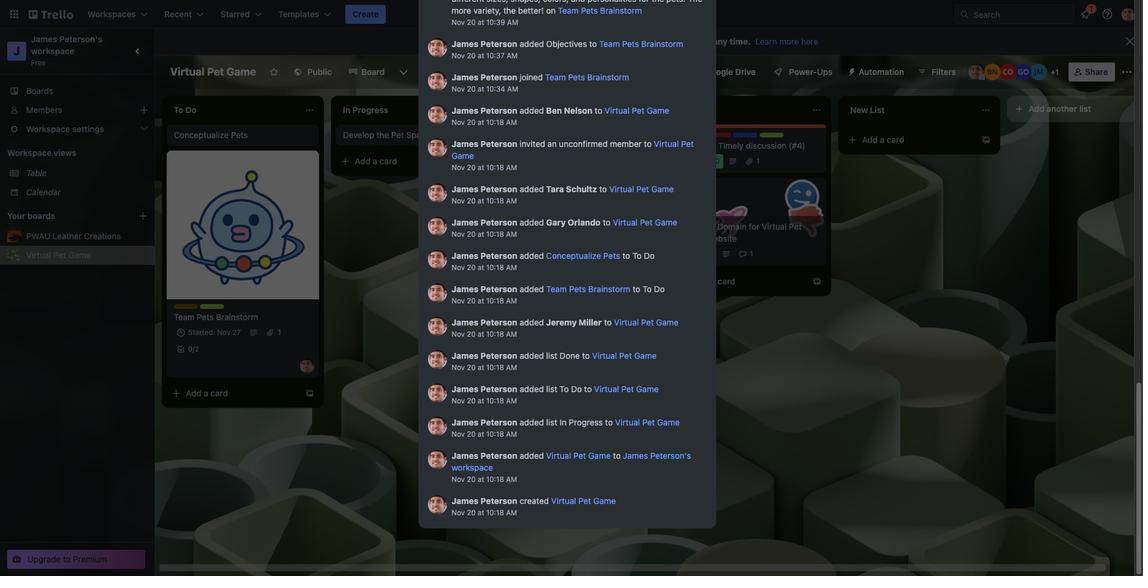 Task type: locate. For each thing, give the bounding box(es) containing it.
team left change at the right top of the page
[[599, 39, 620, 49]]

list inside james peterson added list to do to virtual pet game nov 20 at 10:18 am
[[546, 384, 557, 394]]

brainstorm up miller
[[588, 284, 630, 294]]

9 20 from the top
[[467, 297, 476, 305]]

4 10:18 from the top
[[486, 230, 504, 239]]

am inside james peterson added list to do to virtual pet game nov 20 at 10:18 am
[[506, 397, 517, 405]]

7 20 from the top
[[467, 230, 476, 239]]

game
[[227, 65, 256, 78], [647, 105, 669, 116], [452, 151, 474, 161], [651, 184, 674, 194], [655, 217, 677, 227], [681, 233, 704, 244], [68, 250, 91, 260], [656, 317, 679, 327], [634, 351, 657, 361], [636, 384, 659, 394], [657, 417, 680, 428], [588, 451, 611, 461], [593, 496, 616, 506]]

0 horizontal spatial workspace
[[31, 46, 74, 56]]

2 horizontal spatial to
[[643, 284, 652, 294]]

1 added from the top
[[520, 39, 544, 49]]

a for the middle create from template… image
[[373, 156, 377, 166]]

30
[[711, 157, 720, 166]]

20 inside james peterson added jeremy miller to virtual pet game nov 20 at 10:18 am
[[467, 330, 476, 339]]

27
[[232, 328, 241, 337]]

0 horizontal spatial peterson's
[[59, 34, 102, 44]]

1 vertical spatial do
[[654, 284, 665, 294]]

premium
[[73, 554, 107, 564]]

4 added from the top
[[520, 217, 544, 227]]

develop the pet space™️
[[343, 130, 437, 140]]

peterson for james peterson added team pets brainstorm to to do nov 20 at 10:18 am
[[481, 284, 517, 294]]

added up joined
[[520, 39, 544, 49]]

added for james peterson added list done to virtual pet game nov 20 at 10:18 am
[[520, 351, 544, 361]]

virtual inside james peterson added list done to virtual pet game nov 20 at 10:18 am
[[592, 351, 617, 361]]

added inside james peterson added conceptualize pets to to do nov 20 at 10:18 am
[[520, 251, 544, 261]]

team down james peterson added conceptualize pets to to do nov 20 at 10:18 am
[[546, 284, 567, 294]]

james for james peterson added virtual pet game to
[[452, 451, 479, 461]]

10 added from the top
[[520, 417, 544, 428]]

at inside james peterson added list done to virtual pet game nov 20 at 10:18 am
[[478, 363, 484, 372]]

james peterson's workspace
[[452, 451, 691, 473]]

nov inside james peterson added team pets brainstorm to to do nov 20 at 10:18 am
[[452, 297, 465, 305]]

at inside james peterson added team pets brainstorm to to do nov 20 at 10:18 am
[[478, 297, 484, 305]]

5 10:18 from the top
[[486, 263, 504, 272]]

added left gary
[[520, 217, 544, 227]]

5 peterson from the top
[[481, 184, 517, 194]]

9 added from the top
[[520, 384, 544, 394]]

am inside james peterson added tara schultz to virtual pet game nov 20 at 10:18 am
[[506, 196, 517, 205]]

orlando
[[568, 217, 601, 227]]

calendar
[[26, 187, 61, 197]]

game inside james peterson added gary orlando to virtual pet game nov 20 at 10:18 am
[[655, 217, 677, 227]]

1 horizontal spatial create from template… image
[[981, 135, 991, 145]]

0 horizontal spatial create from template… image
[[643, 135, 653, 145]]

james
[[31, 34, 57, 44], [452, 39, 479, 49], [452, 72, 479, 82], [452, 105, 479, 116], [452, 139, 479, 149], [452, 184, 479, 194], [452, 217, 479, 227], [452, 251, 479, 261], [452, 284, 479, 294], [452, 317, 479, 327], [452, 351, 479, 361], [452, 384, 479, 394], [452, 417, 479, 428], [452, 451, 479, 461], [623, 451, 648, 461], [452, 496, 479, 506]]

james for james peterson added jeremy miller to virtual pet game nov 20 at 10:18 am
[[452, 317, 479, 327]]

team pets brainstorm link for added
[[546, 284, 630, 294]]

automation button
[[842, 63, 911, 82]]

team pets brainstorm link for on
[[558, 5, 642, 15]]

nov 20 at 10:18 am for invited an unconfirmed member to
[[452, 163, 517, 172]]

blocker for blocker fyi
[[707, 133, 733, 142]]

game inside james peterson added tara schultz to virtual pet game nov 20 at 10:18 am
[[651, 184, 674, 194]]

20 inside james peterson added ben nelson to virtual pet game nov 20 at 10:18 am
[[467, 118, 476, 127]]

james peterson (jamespeterson93) image for tara
[[428, 183, 447, 202]]

sm image for this board is set to public. you can change its visibility at any time.
[[461, 36, 477, 48]]

1 vertical spatial conceptualize pets link
[[546, 251, 620, 261]]

4 james peterson (jamespeterson93) image from the top
[[428, 183, 447, 202]]

a for the left create from template… image
[[204, 388, 208, 398]]

added inside james peterson added ben nelson to virtual pet game nov 20 at 10:18 am
[[520, 105, 544, 116]]

11 10:18 from the top
[[486, 475, 504, 484]]

leather
[[53, 231, 82, 241]]

9 peterson from the top
[[481, 317, 517, 327]]

1 vertical spatial nov 20 at 10:18 am link
[[452, 297, 517, 305]]

2 nov 20 at 10:18 am link from the top
[[452, 297, 517, 305]]

5 20 from the top
[[467, 163, 476, 172]]

nov inside james peterson added gary orlando to virtual pet game nov 20 at 10:18 am
[[452, 230, 465, 239]]

0 horizontal spatial james peterson's workspace link
[[31, 34, 104, 56]]

james peterson added list to do to virtual pet game nov 20 at 10:18 am
[[452, 384, 659, 405]]

to inside james peterson added list in progress to virtual pet game nov 20 at 10:18 am
[[605, 417, 613, 428]]

8 added from the top
[[520, 351, 544, 361]]

0 horizontal spatial to
[[560, 384, 569, 394]]

james peterson added list done to virtual pet game nov 20 at 10:18 am
[[452, 351, 657, 372]]

10 20 from the top
[[467, 330, 476, 339]]

1 notification image
[[1079, 7, 1093, 21]]

task
[[221, 304, 236, 313]]

0 horizontal spatial sm image
[[461, 36, 477, 48]]

at
[[478, 18, 484, 27], [703, 36, 711, 46], [478, 51, 484, 60], [478, 85, 484, 93], [478, 118, 484, 127], [478, 163, 484, 172], [478, 196, 484, 205], [478, 230, 484, 239], [478, 263, 484, 272], [478, 297, 484, 305], [478, 330, 484, 339], [478, 363, 484, 372], [478, 397, 484, 405], [478, 430, 484, 439], [478, 475, 484, 484], [478, 509, 484, 517]]

2 horizontal spatial create from template… image
[[812, 277, 822, 286]]

to inside james peterson added tara schultz to virtual pet game nov 20 at 10:18 am
[[599, 184, 607, 194]]

added inside james peterson added gary orlando to virtual pet game nov 20 at 10:18 am
[[520, 217, 544, 227]]

nov 20 at 10:37 am link
[[452, 51, 518, 60]]

another
[[1047, 104, 1077, 114]]

2 james peterson (jamespeterson93) image from the top
[[428, 71, 447, 90]]

pets inside james peterson added objectives to team pets brainstorm nov 20 at 10:37 am
[[622, 39, 639, 49]]

1 10:18 from the top
[[486, 118, 504, 127]]

added inside james peterson added tara schultz to virtual pet game nov 20 at 10:18 am
[[520, 184, 544, 194]]

added left ben
[[520, 105, 544, 116]]

1 vertical spatial virtual pet game
[[452, 139, 694, 161]]

1 horizontal spatial to
[[633, 251, 642, 261]]

peterson for james peterson added gary orlando to virtual pet game nov 20 at 10:18 am
[[481, 217, 517, 227]]

5 added from the top
[[520, 251, 544, 261]]

pet inside james peterson added tara schultz to virtual pet game nov 20 at 10:18 am
[[636, 184, 649, 194]]

1 horizontal spatial workspace
[[452, 463, 493, 473]]

filters
[[932, 67, 956, 77]]

10:18 inside james peterson added team pets brainstorm to to do nov 20 at 10:18 am
[[486, 297, 504, 305]]

add a card button for create from template… image to the middle
[[674, 272, 807, 291]]

team
[[558, 5, 579, 15], [599, 39, 620, 49], [545, 72, 566, 82], [546, 284, 567, 294], [200, 304, 219, 313], [174, 312, 195, 322]]

learn
[[756, 36, 777, 46]]

james peterson added team pets brainstorm to to do nov 20 at 10:18 am
[[452, 284, 665, 305]]

james peterson's workspace link up free
[[31, 34, 104, 56]]

nov inside james peterson added jeremy miller to virtual pet game nov 20 at 10:18 am
[[452, 330, 465, 339]]

8 20 from the top
[[467, 263, 476, 272]]

upgrade to premium link
[[7, 550, 145, 569]]

7 10:18 from the top
[[486, 330, 504, 339]]

13 20 from the top
[[467, 430, 476, 439]]

sm image
[[461, 36, 477, 48], [842, 63, 859, 79]]

james peterson (jamespeterson93) image
[[1122, 7, 1136, 21], [969, 64, 985, 80], [428, 138, 447, 157], [428, 217, 447, 236], [428, 283, 447, 302], [428, 317, 447, 336], [428, 350, 447, 369], [300, 359, 314, 373], [428, 383, 447, 403], [428, 450, 447, 469], [428, 495, 447, 514]]

am inside james peterson added list in progress to virtual pet game nov 20 at 10:18 am
[[506, 430, 517, 439]]

time.
[[730, 36, 751, 46]]

peterson inside james peterson added conceptualize pets to to do nov 20 at 10:18 am
[[481, 251, 517, 261]]

added inside james peterson added team pets brainstorm to to do nov 20 at 10:18 am
[[520, 284, 544, 294]]

added inside james peterson added list in progress to virtual pet game nov 20 at 10:18 am
[[520, 417, 544, 428]]

12 20 from the top
[[467, 397, 476, 405]]

0 vertical spatial nov 20 at 10:18 am
[[452, 163, 517, 172]]

color: bold lime, title: "team task" element
[[200, 304, 236, 313]]

public
[[307, 67, 332, 77]]

1 vertical spatial james peterson's workspace link
[[452, 451, 691, 473]]

Nov 30 checkbox
[[681, 154, 723, 169]]

2 20 from the top
[[467, 51, 476, 60]]

3 added from the top
[[520, 184, 544, 194]]

is
[[523, 36, 530, 46]]

james peterson (jamespeterson93) image for ben
[[428, 105, 447, 124]]

james inside james peterson added team pets brainstorm to to do nov 20 at 10:18 am
[[452, 284, 479, 294]]

james for james peterson's workspace free
[[31, 34, 57, 44]]

to inside james peterson added list to do to virtual pet game nov 20 at 10:18 am
[[560, 384, 569, 394]]

11 peterson from the top
[[481, 384, 517, 394]]

unconfirmed
[[559, 139, 608, 149]]

6 james peterson (jamespeterson93) image from the top
[[428, 417, 447, 436]]

2 vertical spatial do
[[571, 384, 582, 394]]

brainstorm up can
[[600, 5, 642, 15]]

peterson inside james peterson added list in progress to virtual pet game nov 20 at 10:18 am
[[481, 417, 517, 428]]

team task
[[200, 304, 236, 313]]

ben
[[546, 105, 562, 116]]

at inside james peterson added ben nelson to virtual pet game nov 20 at 10:18 am
[[478, 118, 484, 127]]

15 20 from the top
[[467, 509, 476, 517]]

am inside james peterson joined team pets brainstorm nov 20 at 10:34 am
[[507, 85, 518, 93]]

1 james peterson (jamespeterson93) image from the top
[[428, 38, 447, 57]]

1 vertical spatial peterson's
[[650, 451, 691, 461]]

james for james peterson created virtual pet game nov 20 at 10:18 am
[[452, 496, 479, 506]]

color: yellow, title: none image
[[174, 304, 198, 309]]

1 horizontal spatial sm image
[[842, 63, 859, 79]]

game inside text box
[[227, 65, 256, 78]]

1 peterson from the top
[[481, 39, 517, 49]]

2 added from the top
[[520, 105, 544, 116]]

pwau
[[26, 231, 50, 241]]

for
[[749, 222, 760, 232]]

20
[[467, 18, 476, 27], [467, 51, 476, 60], [467, 85, 476, 93], [467, 118, 476, 127], [467, 163, 476, 172], [467, 196, 476, 205], [467, 230, 476, 239], [467, 263, 476, 272], [467, 297, 476, 305], [467, 330, 476, 339], [467, 363, 476, 372], [467, 397, 476, 405], [467, 430, 476, 439], [467, 475, 476, 484], [467, 509, 476, 517]]

peterson
[[481, 39, 517, 49], [481, 72, 517, 82], [481, 105, 517, 116], [481, 139, 517, 149], [481, 184, 517, 194], [481, 217, 517, 227], [481, 251, 517, 261], [481, 284, 517, 294], [481, 317, 517, 327], [481, 351, 517, 361], [481, 384, 517, 394], [481, 417, 517, 428], [481, 451, 517, 461], [481, 496, 517, 506]]

add board image
[[138, 211, 148, 221]]

peterson for james peterson added list in progress to virtual pet game nov 20 at 10:18 am
[[481, 417, 517, 428]]

free
[[31, 58, 46, 67]]

2 horizontal spatial virtual pet game
[[452, 139, 694, 161]]

8 peterson from the top
[[481, 284, 517, 294]]

added left in
[[520, 417, 544, 428]]

0 vertical spatial conceptualize pets link
[[174, 129, 312, 141]]

list inside james peterson added list done to virtual pet game nov 20 at 10:18 am
[[546, 351, 557, 361]]

1 horizontal spatial virtual pet game
[[170, 65, 256, 78]]

0 vertical spatial create from template… image
[[474, 157, 484, 166]]

started:
[[188, 328, 215, 337]]

5 james peterson (jamespeterson93) image from the top
[[428, 250, 447, 269]]

added down james peterson added conceptualize pets to to do nov 20 at 10:18 am
[[520, 284, 544, 294]]

add a card button for the middle create from template… image
[[336, 152, 469, 171]]

0 vertical spatial nov 20 at 10:18 am link
[[452, 263, 517, 272]]

nov 30
[[695, 157, 720, 166]]

list right another
[[1080, 104, 1091, 114]]

20 inside james peterson added list done to virtual pet game nov 20 at 10:18 am
[[467, 363, 476, 372]]

team inside james peterson added objectives to team pets brainstorm nov 20 at 10:37 am
[[599, 39, 620, 49]]

10:39
[[486, 18, 505, 27]]

added down james peterson added gary orlando to virtual pet game nov 20 at 10:18 am
[[520, 251, 544, 261]]

peterson for james peterson added tara schultz to virtual pet game nov 20 at 10:18 am
[[481, 184, 517, 194]]

1 vertical spatial nov 20 at 10:18 am
[[452, 475, 517, 484]]

nov inside james peterson added objectives to team pets brainstorm nov 20 at 10:37 am
[[452, 51, 465, 60]]

peterson for james peterson added virtual pet game to
[[481, 451, 517, 461]]

+ 1
[[1051, 68, 1059, 77]]

peterson inside james peterson added gary orlando to virtual pet game nov 20 at 10:18 am
[[481, 217, 517, 227]]

add another list
[[1029, 104, 1091, 114]]

2 10:18 from the top
[[486, 163, 504, 172]]

brainstorm down can
[[587, 72, 629, 82]]

james for james peterson added ben nelson to virtual pet game nov 20 at 10:18 am
[[452, 105, 479, 116]]

1 horizontal spatial james peterson's workspace link
[[452, 451, 691, 473]]

team pets brainstorm link for added objectives to
[[599, 39, 683, 49]]

6 peterson from the top
[[481, 217, 517, 227]]

james peterson's workspace link down james peterson added list in progress to virtual pet game nov 20 at 10:18 am
[[452, 451, 691, 473]]

1 vertical spatial conceptualize
[[546, 251, 601, 261]]

6 10:18 from the top
[[486, 297, 504, 305]]

workspace for james peterson's workspace free
[[31, 46, 74, 56]]

game inside james peterson created virtual pet game nov 20 at 10:18 am
[[593, 496, 616, 506]]

20 inside james peterson joined team pets brainstorm nov 20 at 10:34 am
[[467, 85, 476, 93]]

added left the jeremy
[[520, 317, 544, 327]]

6 20 from the top
[[467, 196, 476, 205]]

peterson inside james peterson added list done to virtual pet game nov 20 at 10:18 am
[[481, 351, 517, 361]]

at inside james peterson added conceptualize pets to to do nov 20 at 10:18 am
[[478, 263, 484, 272]]

nov
[[452, 18, 465, 27], [452, 51, 465, 60], [452, 85, 465, 93], [452, 118, 465, 127], [695, 157, 709, 166], [452, 163, 465, 172], [452, 196, 465, 205], [452, 230, 465, 239], [452, 263, 465, 272], [452, 297, 465, 305], [217, 328, 230, 337], [452, 330, 465, 339], [452, 363, 465, 372], [452, 397, 465, 405], [452, 430, 465, 439], [452, 475, 465, 484], [452, 509, 465, 517]]

switch to… image
[[8, 8, 20, 20]]

11 20 from the top
[[467, 363, 476, 372]]

miller
[[579, 317, 602, 327]]

4 peterson from the top
[[481, 139, 517, 149]]

11 added from the top
[[520, 451, 544, 461]]

nov 20 at 10:34 am link
[[452, 85, 518, 93]]

7 added from the top
[[520, 317, 544, 327]]

0 vertical spatial virtual pet game
[[170, 65, 256, 78]]

blocker up nov 30 checkbox
[[681, 141, 710, 151]]

20 inside james peterson added gary orlando to virtual pet game nov 20 at 10:18 am
[[467, 230, 476, 239]]

list for added list in progress to
[[546, 417, 557, 428]]

learn more here link
[[751, 36, 818, 46]]

2 peterson from the top
[[481, 72, 517, 82]]

0 vertical spatial sm image
[[461, 36, 477, 48]]

peterson inside james peterson joined team pets brainstorm nov 20 at 10:34 am
[[481, 72, 517, 82]]

progress
[[569, 417, 603, 428]]

blocker fyi
[[707, 133, 745, 142]]

1 vertical spatial to
[[643, 284, 652, 294]]

0 horizontal spatial conceptualize
[[174, 130, 229, 140]]

james peterson (jamespeterson93) image for conceptualize
[[428, 250, 447, 269]]

peterson inside james peterson added team pets brainstorm to to do nov 20 at 10:18 am
[[481, 284, 517, 294]]

added inside james peterson added objectives to team pets brainstorm nov 20 at 10:37 am
[[520, 39, 544, 49]]

your boards
[[7, 211, 55, 221]]

0 vertical spatial to
[[633, 251, 642, 261]]

virtual pet game link
[[605, 105, 669, 116], [452, 139, 694, 161], [609, 184, 674, 194], [613, 217, 677, 227], [26, 249, 148, 261], [614, 317, 679, 327], [592, 351, 657, 361], [594, 384, 659, 394], [615, 417, 680, 428], [546, 451, 611, 461], [551, 496, 616, 506]]

peterson inside james peterson added jeremy miller to virtual pet game nov 20 at 10:18 am
[[481, 317, 517, 327]]

1 horizontal spatial conceptualize pets link
[[546, 251, 620, 261]]

nov inside james peterson joined team pets brainstorm nov 20 at 10:34 am
[[452, 85, 465, 93]]

12 10:18 from the top
[[486, 509, 504, 517]]

team down color: yellow, title: none icon
[[174, 312, 195, 322]]

space™️
[[406, 130, 437, 140]]

blocker left fyi
[[707, 133, 733, 142]]

schultz
[[566, 184, 597, 194]]

peterson for james peterson added objectives to team pets brainstorm nov 20 at 10:37 am
[[481, 39, 517, 49]]

to inside james peterson added team pets brainstorm to to do nov 20 at 10:18 am
[[643, 284, 652, 294]]

pet inside securing domain for virtual pet game website
[[789, 222, 802, 232]]

at inside james peterson added list to do to virtual pet game nov 20 at 10:18 am
[[478, 397, 484, 405]]

added down james peterson added list in progress to virtual pet game nov 20 at 10:18 am
[[520, 451, 544, 461]]

conceptualize
[[174, 130, 229, 140], [546, 251, 601, 261]]

peterson's for james peterson's workspace free
[[59, 34, 102, 44]]

james inside james peterson added jeremy miller to virtual pet game nov 20 at 10:18 am
[[452, 317, 479, 327]]

james inside james peterson's workspace
[[623, 451, 648, 461]]

google drive button
[[685, 63, 763, 82]]

james inside james peterson added list done to virtual pet game nov 20 at 10:18 am
[[452, 351, 479, 361]]

3 10:18 from the top
[[486, 196, 504, 205]]

2
[[195, 345, 199, 354]]

james peterson (jamespeterson93) image
[[428, 38, 447, 57], [428, 71, 447, 90], [428, 105, 447, 124], [428, 183, 447, 202], [428, 250, 447, 269], [428, 417, 447, 436]]

list left in
[[546, 417, 557, 428]]

virtual pet game
[[170, 65, 256, 78], [452, 139, 694, 161], [26, 250, 91, 260]]

added left tara
[[520, 184, 544, 194]]

list left done
[[546, 351, 557, 361]]

star or unstar board image
[[269, 67, 279, 77]]

1 nov 20 at 10:18 am link from the top
[[452, 263, 517, 272]]

2 nov 20 at 10:18 am from the top
[[452, 475, 517, 484]]

james for james peterson added tara schultz to virtual pet game nov 20 at 10:18 am
[[452, 184, 479, 194]]

james inside james peterson added tara schultz to virtual pet game nov 20 at 10:18 am
[[452, 184, 479, 194]]

color: bold lime, title: none image
[[760, 133, 784, 138]]

13 peterson from the top
[[481, 451, 517, 461]]

ben nelson (bennelson96) image
[[984, 64, 1001, 80]]

0 vertical spatial conceptualize
[[174, 130, 229, 140]]

0 vertical spatial workspace
[[31, 46, 74, 56]]

brainstorm inside james peterson added team pets brainstorm to to do nov 20 at 10:18 am
[[588, 284, 630, 294]]

create from template… image
[[474, 157, 484, 166], [812, 277, 822, 286], [305, 389, 314, 398]]

create
[[353, 9, 379, 19]]

james for james peterson added list to do to virtual pet game nov 20 at 10:18 am
[[452, 384, 479, 394]]

2 vertical spatial create from template… image
[[305, 389, 314, 398]]

9 10:18 from the top
[[486, 397, 504, 405]]

nov inside james peterson added tara schultz to virtual pet game nov 20 at 10:18 am
[[452, 196, 465, 205]]

drive
[[735, 67, 756, 77]]

0 vertical spatial peterson's
[[59, 34, 102, 44]]

pet
[[207, 65, 224, 78], [632, 105, 645, 116], [391, 130, 404, 140], [681, 139, 694, 149], [636, 184, 649, 194], [640, 217, 653, 227], [789, 222, 802, 232], [53, 250, 66, 260], [641, 317, 654, 327], [619, 351, 632, 361], [621, 384, 634, 394], [642, 417, 655, 428], [573, 451, 586, 461], [578, 496, 591, 506]]

14 20 from the top
[[467, 475, 476, 484]]

add
[[1029, 104, 1045, 114], [524, 135, 540, 145], [862, 135, 878, 145], [355, 156, 371, 166], [693, 276, 709, 286], [186, 388, 202, 398]]

create from template… image
[[643, 135, 653, 145], [981, 135, 991, 145]]

2 vertical spatial virtual pet game
[[26, 250, 91, 260]]

team right joined
[[545, 72, 566, 82]]

share
[[1085, 67, 1108, 77]]

4 20 from the top
[[467, 118, 476, 127]]

7 peterson from the top
[[481, 251, 517, 261]]

sm image up "nov 20 at 10:37 am" link
[[461, 36, 477, 48]]

added
[[520, 39, 544, 49], [520, 105, 544, 116], [520, 184, 544, 194], [520, 217, 544, 227], [520, 251, 544, 261], [520, 284, 544, 294], [520, 317, 544, 327], [520, 351, 544, 361], [520, 384, 544, 394], [520, 417, 544, 428], [520, 451, 544, 461]]

list inside james peterson added list in progress to virtual pet game nov 20 at 10:18 am
[[546, 417, 557, 428]]

virtual inside james peterson added list to do to virtual pet game nov 20 at 10:18 am
[[594, 384, 619, 394]]

peterson for james peterson added ben nelson to virtual pet game nov 20 at 10:18 am
[[481, 105, 517, 116]]

james inside james peterson joined team pets brainstorm nov 20 at 10:34 am
[[452, 72, 479, 82]]

0 horizontal spatial virtual pet game
[[26, 250, 91, 260]]

1 horizontal spatial conceptualize
[[546, 251, 601, 261]]

add inside button
[[1029, 104, 1045, 114]]

10 peterson from the top
[[481, 351, 517, 361]]

james inside james peterson's workspace free
[[31, 34, 57, 44]]

virtual inside text box
[[170, 65, 205, 78]]

create button
[[345, 5, 386, 24]]

added inside james peterson added list done to virtual pet game nov 20 at 10:18 am
[[520, 351, 544, 361]]

nov 20 at 10:18 am link for conceptualize pets
[[452, 263, 517, 272]]

0 vertical spatial do
[[644, 251, 655, 261]]

in
[[560, 417, 567, 428]]

10 10:18 from the top
[[486, 430, 504, 439]]

added left done
[[520, 351, 544, 361]]

table link
[[26, 167, 148, 179]]

3 peterson from the top
[[481, 105, 517, 116]]

automation
[[859, 67, 904, 77]]

1 nov 20 at 10:18 am from the top
[[452, 163, 517, 172]]

3 james peterson (jamespeterson93) image from the top
[[428, 105, 447, 124]]

change
[[622, 36, 652, 46]]

8 10:18 from the top
[[486, 363, 504, 372]]

3 20 from the top
[[467, 85, 476, 93]]

james inside james peterson added list in progress to virtual pet game nov 20 at 10:18 am
[[452, 417, 479, 428]]

on team pets brainstorm
[[544, 5, 642, 15]]

12 peterson from the top
[[481, 417, 517, 428]]

peterson's for james peterson's workspace
[[650, 451, 691, 461]]

brainstorm right can
[[641, 39, 683, 49]]

power-ups button
[[765, 63, 840, 82]]

james peterson (jamespeterson93) image for objectives
[[428, 38, 447, 57]]

sm image for automation
[[842, 63, 859, 79]]

added down james peterson added list done to virtual pet game nov 20 at 10:18 am
[[520, 384, 544, 394]]

virtual
[[170, 65, 205, 78], [605, 105, 630, 116], [654, 139, 679, 149], [609, 184, 634, 194], [613, 217, 638, 227], [762, 222, 787, 232], [26, 250, 51, 260], [614, 317, 639, 327], [592, 351, 617, 361], [594, 384, 619, 394], [615, 417, 640, 428], [546, 451, 571, 461], [551, 496, 576, 506]]

blocker - timely discussion (#4)
[[681, 141, 805, 151]]

j
[[13, 44, 20, 58]]

christina overa (christinaovera) image
[[1000, 64, 1016, 80]]

game inside james peterson added ben nelson to virtual pet game nov 20 at 10:18 am
[[647, 105, 669, 116]]

peterson's inside james peterson's workspace free
[[59, 34, 102, 44]]

sm image right ups
[[842, 63, 859, 79]]

a for 1st create from template… icon from left
[[542, 135, 547, 145]]

list down james peterson added list done to virtual pet game nov 20 at 10:18 am
[[546, 384, 557, 394]]

20 inside james peterson added list in progress to virtual pet game nov 20 at 10:18 am
[[467, 430, 476, 439]]

1 vertical spatial sm image
[[842, 63, 859, 79]]

james peterson added tara schultz to virtual pet game nov 20 at 10:18 am
[[452, 184, 674, 205]]

power-
[[789, 67, 817, 77]]

nov 20 at 10:18 am link
[[452, 263, 517, 272], [452, 297, 517, 305]]

1 vertical spatial workspace
[[452, 463, 493, 473]]

14 peterson from the top
[[481, 496, 517, 506]]

james inside james peterson added list to do to virtual pet game nov 20 at 10:18 am
[[452, 384, 479, 394]]

team pets brainstorm link
[[558, 5, 642, 15], [599, 39, 683, 49], [545, 72, 629, 82], [546, 284, 630, 294], [174, 311, 312, 323]]

do inside james peterson added team pets brainstorm to to do nov 20 at 10:18 am
[[654, 284, 665, 294]]

2 vertical spatial to
[[560, 384, 569, 394]]

your boards with 2 items element
[[7, 209, 120, 223]]

peterson inside james peterson added list to do to virtual pet game nov 20 at 10:18 am
[[481, 384, 517, 394]]

1 horizontal spatial peterson's
[[650, 451, 691, 461]]

members
[[26, 105, 62, 115]]

6 added from the top
[[520, 284, 544, 294]]

james peterson added virtual pet game to
[[452, 451, 623, 461]]

nov 20 at 10:18 am
[[452, 163, 517, 172], [452, 475, 517, 484]]

add a card
[[524, 135, 566, 145], [862, 135, 905, 145], [355, 156, 397, 166], [693, 276, 735, 286], [186, 388, 228, 398]]



Task type: describe. For each thing, give the bounding box(es) containing it.
list for added list to do to
[[546, 384, 557, 394]]

goal
[[681, 133, 697, 142]]

10:18 inside james peterson created virtual pet game nov 20 at 10:18 am
[[486, 509, 504, 517]]

calendar link
[[26, 186, 148, 198]]

primary element
[[0, 0, 1143, 29]]

nov 20 at 10:18 am link for team pets brainstorm
[[452, 297, 517, 305]]

at inside james peterson added list in progress to virtual pet game nov 20 at 10:18 am
[[478, 430, 484, 439]]

james peterson added objectives to team pets brainstorm nov 20 at 10:37 am
[[452, 39, 683, 60]]

develop the pet space™️ link
[[343, 129, 481, 141]]

upgrade
[[27, 554, 61, 564]]

james peterson (jamespeterson93) image for team
[[428, 71, 447, 90]]

game inside james peterson added list in progress to virtual pet game nov 20 at 10:18 am
[[657, 417, 680, 428]]

pet inside text box
[[207, 65, 224, 78]]

nov inside james peterson created virtual pet game nov 20 at 10:18 am
[[452, 509, 465, 517]]

workspace
[[7, 148, 52, 158]]

nov 20 at 10:18 am for added
[[452, 475, 517, 484]]

done
[[560, 351, 580, 361]]

at inside james peterson added tara schultz to virtual pet game nov 20 at 10:18 am
[[478, 196, 484, 205]]

at inside james peterson joined team pets brainstorm nov 20 at 10:34 am
[[478, 85, 484, 93]]

added for james peterson added team pets brainstorm to to do nov 20 at 10:18 am
[[520, 284, 544, 294]]

public.
[[557, 36, 585, 46]]

virtual pet game inside virtual pet game text box
[[170, 65, 256, 78]]

-
[[712, 141, 716, 151]]

virtual inside james peterson added jeremy miller to virtual pet game nov 20 at 10:18 am
[[614, 317, 639, 327]]

james peterson added conceptualize pets to to do nov 20 at 10:18 am
[[452, 251, 655, 272]]

virtual inside james peterson added ben nelson to virtual pet game nov 20 at 10:18 am
[[605, 105, 630, 116]]

to inside james peterson added conceptualize pets to to do nov 20 at 10:18 am
[[623, 251, 630, 261]]

james peterson's workspace free
[[31, 34, 104, 67]]

1 20 from the top
[[467, 18, 476, 27]]

gary orlando (garyorlando) image
[[1015, 64, 1032, 80]]

10:37
[[486, 51, 505, 60]]

added for james peterson added list to do to virtual pet game nov 20 at 10:18 am
[[520, 384, 544, 394]]

james for james peterson added objectives to team pets brainstorm nov 20 at 10:37 am
[[452, 39, 479, 49]]

20 inside james peterson added team pets brainstorm to to do nov 20 at 10:18 am
[[467, 297, 476, 305]]

nelson
[[564, 105, 593, 116]]

share button
[[1069, 63, 1115, 82]]

created
[[520, 496, 549, 506]]

conceptualize inside james peterson added conceptualize pets to to do nov 20 at 10:18 am
[[546, 251, 601, 261]]

0 horizontal spatial create from template… image
[[305, 389, 314, 398]]

google drive
[[705, 67, 756, 77]]

do inside james peterson added conceptualize pets to to do nov 20 at 10:18 am
[[644, 251, 655, 261]]

james peterson added jeremy miller to virtual pet game nov 20 at 10:18 am
[[452, 317, 679, 339]]

1 vertical spatial create from template… image
[[812, 277, 822, 286]]

its
[[654, 36, 664, 46]]

on
[[546, 5, 556, 15]]

to inside james peterson added jeremy miller to virtual pet game nov 20 at 10:18 am
[[604, 317, 612, 327]]

0 vertical spatial james peterson's workspace link
[[31, 34, 104, 56]]

pets inside james peterson added conceptualize pets to to do nov 20 at 10:18 am
[[603, 251, 620, 261]]

game inside "virtual pet game"
[[452, 151, 474, 161]]

added for james peterson added virtual pet game to
[[520, 451, 544, 461]]

list for added list done to
[[546, 351, 557, 361]]

am inside james peterson added gary orlando to virtual pet game nov 20 at 10:18 am
[[506, 230, 517, 239]]

an
[[548, 139, 557, 149]]

pets inside james peterson joined team pets brainstorm nov 20 at 10:34 am
[[568, 72, 585, 82]]

virtual inside james peterson added tara schultz to virtual pet game nov 20 at 10:18 am
[[609, 184, 634, 194]]

james peterson added gary orlando to virtual pet game nov 20 at 10:18 am
[[452, 217, 677, 239]]

this board is set to public. you can change its visibility at any time. learn more here
[[477, 36, 818, 46]]

discussion
[[746, 141, 787, 151]]

peterson for james peterson invited an unconfirmed member to
[[481, 139, 517, 149]]

added for james peterson added ben nelson to virtual pet game nov 20 at 10:18 am
[[520, 105, 544, 116]]

views
[[54, 148, 76, 158]]

1 down blocker - timely discussion (#4) link
[[757, 157, 760, 166]]

10:18 inside james peterson added list to do to virtual pet game nov 20 at 10:18 am
[[486, 397, 504, 405]]

am inside james peterson added ben nelson to virtual pet game nov 20 at 10:18 am
[[506, 118, 517, 127]]

fyi
[[734, 133, 745, 142]]

2 create from template… image from the left
[[981, 135, 991, 145]]

james for james peterson joined team pets brainstorm nov 20 at 10:34 am
[[452, 72, 479, 82]]

to inside james peterson added objectives to team pets brainstorm nov 20 at 10:37 am
[[589, 39, 597, 49]]

add another list button
[[1008, 96, 1143, 122]]

Board name text field
[[164, 63, 262, 82]]

creations
[[84, 231, 121, 241]]

color: blue, title: "fyi" element
[[734, 133, 757, 142]]

1 horizontal spatial create from template… image
[[474, 157, 484, 166]]

pets inside james peterson added team pets brainstorm to to do nov 20 at 10:18 am
[[569, 284, 586, 294]]

pet inside james peterson added list to do to virtual pet game nov 20 at 10:18 am
[[621, 384, 634, 394]]

your
[[7, 211, 25, 221]]

open information menu image
[[1102, 8, 1113, 20]]

search image
[[960, 10, 969, 19]]

board link
[[341, 63, 392, 82]]

virtual inside james peterson added list in progress to virtual pet game nov 20 at 10:18 am
[[615, 417, 640, 428]]

10:18 inside james peterson added jeremy miller to virtual pet game nov 20 at 10:18 am
[[486, 330, 504, 339]]

visibility
[[666, 36, 701, 46]]

brainstorm inside james peterson joined team pets brainstorm nov 20 at 10:34 am
[[587, 72, 629, 82]]

james for james peterson added list done to virtual pet game nov 20 at 10:18 am
[[452, 351, 479, 361]]

board
[[362, 67, 385, 77]]

blocker for blocker - timely discussion (#4)
[[681, 141, 710, 151]]

game inside james peterson added list to do to virtual pet game nov 20 at 10:18 am
[[636, 384, 659, 394]]

nov inside james peterson added list in progress to virtual pet game nov 20 at 10:18 am
[[452, 430, 465, 439]]

to inside james peterson added ben nelson to virtual pet game nov 20 at 10:18 am
[[595, 105, 603, 116]]

set
[[532, 36, 545, 46]]

peterson for james peterson joined team pets brainstorm nov 20 at 10:34 am
[[481, 72, 517, 82]]

added for james peterson added gary orlando to virtual pet game nov 20 at 10:18 am
[[520, 217, 544, 227]]

power-ups
[[789, 67, 833, 77]]

james peterson joined team pets brainstorm nov 20 at 10:34 am
[[452, 72, 629, 93]]

game inside james peterson added list done to virtual pet game nov 20 at 10:18 am
[[634, 351, 657, 361]]

nov inside checkbox
[[695, 157, 709, 166]]

securing domain for virtual pet game website link
[[681, 221, 819, 245]]

james for james peterson's workspace
[[623, 451, 648, 461]]

james peterson created virtual pet game nov 20 at 10:18 am
[[452, 496, 616, 517]]

virtual inside securing domain for virtual pet game website
[[762, 222, 787, 232]]

customize views image
[[398, 66, 410, 78]]

am inside james peterson created virtual pet game nov 20 at 10:18 am
[[506, 509, 517, 517]]

1 right 27 at the bottom of page
[[278, 328, 281, 337]]

team pets brainstorm
[[174, 312, 258, 322]]

workspace for james peterson's workspace
[[452, 463, 493, 473]]

james for james peterson added team pets brainstorm to to do nov 20 at 10:18 am
[[452, 284, 479, 294]]

color: red, title: "blocker" element
[[707, 133, 733, 142]]

peterson for james peterson added list done to virtual pet game nov 20 at 10:18 am
[[481, 351, 517, 361]]

brainstorm up 27 at the bottom of page
[[216, 312, 258, 322]]

at inside james peterson created virtual pet game nov 20 at 10:18 am
[[478, 509, 484, 517]]

peterson for james peterson added list to do to virtual pet game nov 20 at 10:18 am
[[481, 384, 517, 394]]

any
[[713, 36, 728, 46]]

to inside james peterson added gary orlando to virtual pet game nov 20 at 10:18 am
[[603, 217, 611, 227]]

members link
[[0, 101, 155, 120]]

peterson for james peterson added jeremy miller to virtual pet game nov 20 at 10:18 am
[[481, 317, 517, 327]]

james for james peterson invited an unconfirmed member to
[[452, 139, 479, 149]]

game inside securing domain for virtual pet game website
[[681, 233, 704, 244]]

pwau leather creations link
[[26, 230, 148, 242]]

color: green, title: "goal" element
[[681, 133, 705, 142]]

10:18 inside james peterson added list done to virtual pet game nov 20 at 10:18 am
[[486, 363, 504, 372]]

am inside james peterson added list done to virtual pet game nov 20 at 10:18 am
[[506, 363, 517, 372]]

virtual inside james peterson created virtual pet game nov 20 at 10:18 am
[[551, 496, 576, 506]]

0 horizontal spatial conceptualize pets link
[[174, 129, 312, 141]]

boards link
[[0, 82, 155, 101]]

team pets brainstorm link for joined
[[545, 72, 629, 82]]

at inside james peterson added gary orlando to virtual pet game nov 20 at 10:18 am
[[478, 230, 484, 239]]

Search field
[[969, 5, 1074, 23]]

1 create from template… image from the left
[[643, 135, 653, 145]]

brainstorm inside james peterson added objectives to team pets brainstorm nov 20 at 10:37 am
[[641, 39, 683, 49]]

added for james peterson added jeremy miller to virtual pet game nov 20 at 10:18 am
[[520, 317, 544, 327]]

nov inside james peterson added ben nelson to virtual pet game nov 20 at 10:18 am
[[452, 118, 465, 127]]

0 / 2
[[188, 345, 199, 354]]

10:18 inside james peterson added list in progress to virtual pet game nov 20 at 10:18 am
[[486, 430, 504, 439]]

this
[[477, 36, 495, 46]]

jeremy miller (jeremymiller198) image
[[1031, 64, 1047, 80]]

pet inside james peterson created virtual pet game nov 20 at 10:18 am
[[578, 496, 591, 506]]

add a card button for the left create from template… image
[[167, 384, 300, 403]]

to inside james peterson added list to do to virtual pet game nov 20 at 10:18 am
[[584, 384, 592, 394]]

show menu image
[[1121, 66, 1133, 78]]

nov inside james peterson added conceptualize pets to to do nov 20 at 10:18 am
[[452, 263, 465, 272]]

here
[[801, 36, 818, 46]]

peterson for james peterson created virtual pet game nov 20 at 10:18 am
[[481, 496, 517, 506]]

domain
[[718, 222, 747, 232]]

team left task
[[200, 304, 219, 313]]

20 inside james peterson added tara schultz to virtual pet game nov 20 at 10:18 am
[[467, 196, 476, 205]]

added for james peterson added conceptualize pets to to do nov 20 at 10:18 am
[[520, 251, 544, 261]]

pet inside james peterson added jeremy miller to virtual pet game nov 20 at 10:18 am
[[641, 317, 654, 327]]

1 right jeremy miller (jeremymiller198) icon
[[1056, 68, 1059, 77]]

pet inside james peterson added gary orlando to virtual pet game nov 20 at 10:18 am
[[640, 217, 653, 227]]

boards
[[26, 86, 53, 96]]

10:34
[[486, 85, 505, 93]]

pwau leather creations
[[26, 231, 121, 241]]

boards
[[27, 211, 55, 221]]

am inside james peterson added objectives to team pets brainstorm nov 20 at 10:37 am
[[507, 51, 518, 60]]

table
[[26, 168, 47, 178]]

board
[[497, 36, 521, 46]]

nov inside james peterson added list to do to virtual pet game nov 20 at 10:18 am
[[452, 397, 465, 405]]

securing domain for virtual pet game website
[[681, 222, 802, 244]]

can
[[605, 36, 620, 46]]

10:18 inside james peterson added ben nelson to virtual pet game nov 20 at 10:18 am
[[486, 118, 504, 127]]

+
[[1051, 68, 1056, 77]]

added for james peterson added objectives to team pets brainstorm nov 20 at 10:37 am
[[520, 39, 544, 49]]

james for james peterson added gary orlando to virtual pet game nov 20 at 10:18 am
[[452, 217, 479, 227]]

10:18 inside james peterson added gary orlando to virtual pet game nov 20 at 10:18 am
[[486, 230, 504, 239]]

0
[[188, 345, 193, 354]]

james for james peterson added conceptualize pets to to do nov 20 at 10:18 am
[[452, 251, 479, 261]]

a for 1st create from template… icon from the right
[[880, 135, 885, 145]]

10:18 inside james peterson added tara schultz to virtual pet game nov 20 at 10:18 am
[[486, 196, 504, 205]]

to inside james peterson added list done to virtual pet game nov 20 at 10:18 am
[[582, 351, 590, 361]]

added for james peterson added tara schultz to virtual pet game nov 20 at 10:18 am
[[520, 184, 544, 194]]

workspace views
[[7, 148, 76, 158]]

to inside james peterson added team pets brainstorm to to do nov 20 at 10:18 am
[[633, 284, 640, 294]]

james for james peterson added list in progress to virtual pet game nov 20 at 10:18 am
[[452, 417, 479, 428]]

20 inside james peterson added list to do to virtual pet game nov 20 at 10:18 am
[[467, 397, 476, 405]]

peterson for james peterson added conceptualize pets to to do nov 20 at 10:18 am
[[481, 251, 517, 261]]

at inside james peterson added objectives to team pets brainstorm nov 20 at 10:37 am
[[478, 51, 484, 60]]

virtual inside james peterson added gary orlando to virtual pet game nov 20 at 10:18 am
[[613, 217, 638, 227]]

am inside james peterson added conceptualize pets to to do nov 20 at 10:18 am
[[506, 263, 517, 272]]

pet inside james peterson added list in progress to virtual pet game nov 20 at 10:18 am
[[642, 417, 655, 428]]

started: nov 27
[[188, 328, 241, 337]]

nov inside james peterson added list done to virtual pet game nov 20 at 10:18 am
[[452, 363, 465, 372]]

invited
[[520, 139, 545, 149]]

to inside upgrade to premium link
[[63, 554, 71, 564]]

1 down securing domain for virtual pet game website link at the right
[[750, 249, 753, 258]]

conceptualize pets
[[174, 130, 248, 140]]

team inside james peterson added team pets brainstorm to to do nov 20 at 10:18 am
[[546, 284, 567, 294]]

objectives
[[546, 39, 587, 49]]

the
[[377, 130, 389, 140]]

20 inside james peterson added conceptualize pets to to do nov 20 at 10:18 am
[[467, 263, 476, 272]]

james peterson invited an unconfirmed member to
[[452, 139, 654, 149]]

james peterson (jamespeterson93) image for list
[[428, 417, 447, 436]]

added for james peterson added list in progress to virtual pet game nov 20 at 10:18 am
[[520, 417, 544, 428]]

more
[[779, 36, 799, 46]]

joined
[[520, 72, 543, 82]]

at inside james peterson added jeremy miller to virtual pet game nov 20 at 10:18 am
[[478, 330, 484, 339]]

website
[[706, 233, 737, 244]]

team right on
[[558, 5, 579, 15]]

am inside james peterson added team pets brainstorm to to do nov 20 at 10:18 am
[[506, 297, 517, 305]]



Task type: vqa. For each thing, say whether or not it's contained in the screenshot.
20 in James Peterson Added Ben Nelson To Virtual Pet Game Nov 20 At 10:18 Am
yes



